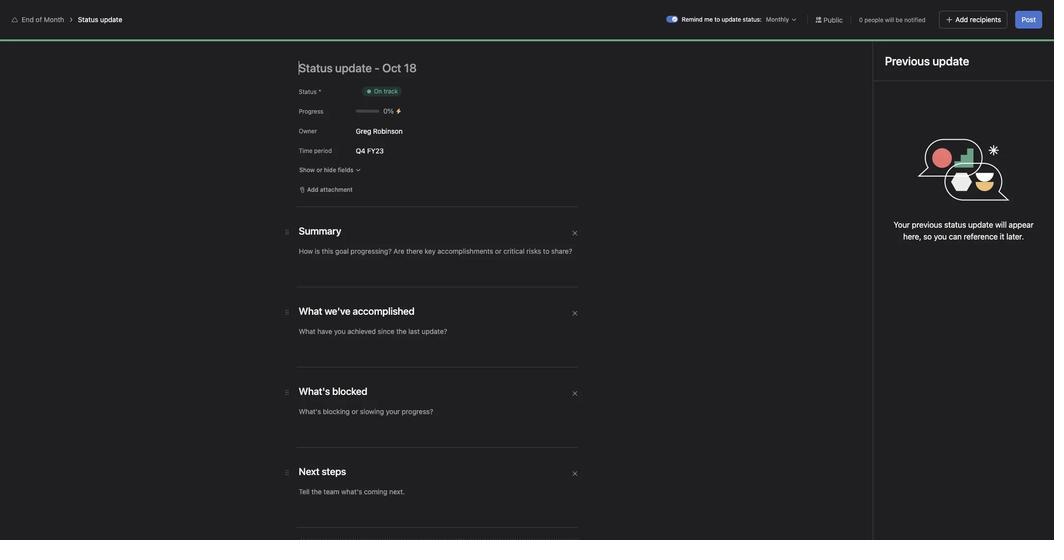 Task type: describe. For each thing, give the bounding box(es) containing it.
use
[[435, 234, 447, 242]]

1 horizontal spatial to
[[715, 16, 721, 23]]

portfolios
[[460, 414, 487, 422]]

or inside button
[[452, 414, 458, 422]]

connect a sub-goal
[[451, 256, 513, 264]]

end for end of month
[[22, 15, 34, 24]]

appear
[[1010, 220, 1035, 229]]

monthly button
[[764, 15, 800, 25]]

my
[[938, 8, 947, 15]]

on inside popup button
[[374, 88, 382, 95]]

add attachment button
[[295, 183, 357, 197]]

later.
[[1007, 232, 1025, 241]]

post
[[1023, 15, 1037, 24]]

remove section image for what's blocked text field
[[573, 391, 578, 396]]

remove section image for what we've accomplished text box
[[573, 310, 578, 316]]

connect relevant projects or portfolios button
[[363, 411, 491, 425]]

add for add recipients
[[956, 15, 969, 24]]

goal
[[500, 256, 513, 264]]

what's for what's the status?
[[367, 123, 398, 135]]

show or hide fields
[[300, 166, 354, 174]]

trial?
[[948, 8, 962, 15]]

people
[[865, 16, 884, 23]]

the status?
[[401, 123, 450, 135]]

so
[[924, 232, 933, 241]]

30
[[868, 11, 875, 19]]

remove section image for section title text box in the bottom of the page
[[573, 471, 578, 477]]

your
[[894, 220, 911, 229]]

show
[[300, 166, 315, 174]]

related work
[[367, 400, 415, 409]]

on track inside popup button
[[374, 88, 398, 95]]

connect a sub-goal button
[[435, 251, 520, 269]]

add recipients
[[956, 15, 1002, 24]]

remove section image for summary text field
[[573, 230, 578, 236]]

end for end of month
[[161, 41, 178, 53]]

0 vertical spatial will
[[886, 16, 895, 23]]

goals for sub-
[[464, 234, 481, 242]]

update inside your previous status update will appear here, so you can reference it later.
[[969, 220, 994, 229]]

home
[[26, 33, 44, 42]]

add billing info
[[977, 8, 1018, 15]]

0%
[[384, 107, 394, 115]]

projects
[[427, 414, 450, 422]]

fy23
[[368, 146, 384, 155]]

description
[[367, 307, 409, 316]]

Section title text field
[[299, 385, 368, 398]]

0 people will be notified
[[860, 16, 926, 23]]

owner
[[299, 127, 317, 135]]

connect relevant projects or portfolios
[[377, 414, 487, 422]]

connect for connect relevant projects or portfolios
[[377, 414, 401, 422]]

me
[[705, 16, 713, 23]]

sub- inside button
[[485, 256, 500, 264]]

*
[[319, 88, 322, 95]]

relevant
[[403, 414, 426, 422]]

it
[[1001, 232, 1005, 241]]

of month
[[181, 41, 220, 53]]

track inside on track button
[[392, 147, 409, 155]]

end of month
[[22, 15, 64, 24]]

on track button
[[367, 142, 415, 160]]

0 vertical spatial greg robinson
[[356, 127, 403, 135]]

my
[[161, 30, 171, 39]]

time period
[[299, 147, 332, 154]]

0 vertical spatial robinson
[[373, 127, 403, 135]]

on inside button
[[381, 147, 391, 155]]

30 days left
[[868, 11, 901, 19]]

month
[[44, 15, 64, 24]]

be
[[897, 16, 904, 23]]

Title of update text field
[[299, 57, 594, 79]]

show or hide fields button
[[295, 163, 366, 177]]

my workspace goals
[[161, 30, 226, 39]]

you
[[935, 232, 948, 241]]

track inside on track popup button
[[384, 88, 398, 95]]

greg robinson link
[[391, 486, 434, 494]]

end of month link
[[22, 15, 64, 24]]

reference
[[965, 232, 999, 241]]

on track inside button
[[381, 147, 409, 155]]

previous update
[[886, 54, 970, 68]]

this
[[559, 234, 570, 242]]

what's in my trial?
[[911, 8, 962, 15]]

status for status update
[[78, 15, 98, 24]]

use sub-goals to automatically update this goal's progress.
[[435, 234, 623, 242]]

status for status *
[[299, 88, 317, 95]]

share
[[1023, 38, 1039, 45]]

automatically
[[491, 234, 533, 242]]

or inside dropdown button
[[317, 166, 323, 174]]

progress
[[299, 108, 324, 115]]

time
[[299, 147, 313, 154]]

progress.
[[593, 234, 623, 242]]

recipients
[[971, 15, 1002, 24]]



Task type: locate. For each thing, give the bounding box(es) containing it.
1 vertical spatial on
[[381, 147, 391, 155]]

0 vertical spatial on track
[[374, 88, 398, 95]]

public
[[824, 15, 844, 24]]

open user profile image
[[371, 515, 387, 531]]

add
[[977, 8, 988, 15], [956, 15, 969, 24], [307, 186, 319, 193]]

home link
[[6, 30, 112, 46]]

or right projects
[[452, 414, 458, 422]]

add recipients button
[[940, 11, 1008, 29]]

connect down related work
[[377, 414, 401, 422]]

what's inside button
[[911, 8, 930, 15]]

1 horizontal spatial add
[[956, 15, 969, 24]]

0 horizontal spatial will
[[886, 16, 895, 23]]

attachment
[[320, 186, 353, 193]]

connect inside button
[[451, 256, 478, 264]]

remove section image
[[573, 230, 578, 236], [573, 310, 578, 316], [573, 391, 578, 396], [573, 471, 578, 477]]

connect for connect a sub-goal
[[451, 256, 478, 264]]

1 vertical spatial what's
[[367, 123, 398, 135]]

0
[[860, 16, 864, 23]]

0 horizontal spatial robinson
[[373, 127, 403, 135]]

1 remove section image from the top
[[573, 230, 578, 236]]

add attachment
[[307, 186, 353, 193]]

end left of
[[22, 15, 34, 24]]

Goal name text field
[[359, 75, 814, 111]]

q4 fy23
[[356, 146, 384, 155]]

0 horizontal spatial or
[[317, 166, 323, 174]]

q4
[[356, 146, 366, 155]]

1 vertical spatial greg robinson
[[391, 486, 434, 494]]

1 horizontal spatial greg
[[391, 486, 405, 494]]

1 horizontal spatial or
[[452, 414, 458, 422]]

switch
[[667, 16, 679, 23]]

1 vertical spatial status
[[299, 88, 317, 95]]

share button
[[1010, 35, 1043, 49]]

1 vertical spatial goals
[[464, 234, 481, 242]]

end
[[22, 15, 34, 24], [161, 41, 178, 53]]

what's down "0%" at left top
[[367, 123, 398, 135]]

fields
[[338, 166, 354, 174]]

goals for workspace
[[209, 30, 226, 39]]

2 horizontal spatial add
[[977, 8, 988, 15]]

previous
[[913, 220, 943, 229]]

on track up "0%" at left top
[[374, 88, 398, 95]]

0 vertical spatial sub-
[[449, 234, 464, 242]]

0 vertical spatial or
[[317, 166, 323, 174]]

Section title text field
[[299, 224, 342, 238]]

1 horizontal spatial end
[[161, 41, 178, 53]]

on track button
[[356, 83, 408, 100]]

status left *
[[299, 88, 317, 95]]

1 vertical spatial connect
[[377, 414, 401, 422]]

remind
[[682, 16, 703, 23]]

1 vertical spatial robinson
[[407, 486, 434, 494]]

info
[[1008, 8, 1018, 15]]

will inside your previous status update will appear here, so you can reference it later.
[[996, 220, 1008, 229]]

0 vertical spatial status
[[78, 15, 98, 24]]

status
[[945, 220, 967, 229]]

sub- right use
[[449, 234, 464, 242]]

connect left "a"
[[451, 256, 478, 264]]

billing
[[989, 8, 1006, 15]]

track up "0%" at left top
[[384, 88, 398, 95]]

what's the status?
[[367, 123, 450, 135]]

4 remove section image from the top
[[573, 471, 578, 477]]

your previous status update will appear here, so you can reference it later.
[[894, 220, 1035, 241]]

greg robinson
[[356, 127, 403, 135], [391, 486, 434, 494]]

Section title text field
[[299, 465, 346, 479]]

0 horizontal spatial what's
[[367, 123, 398, 135]]

1 vertical spatial greg
[[391, 486, 405, 494]]

1 horizontal spatial robinson
[[407, 486, 434, 494]]

status *
[[299, 88, 322, 95]]

0 horizontal spatial connect
[[377, 414, 401, 422]]

0 horizontal spatial status
[[78, 15, 98, 24]]

will
[[886, 16, 895, 23], [996, 220, 1008, 229]]

add billing info button
[[972, 5, 1023, 19]]

on
[[374, 88, 382, 95], [381, 147, 391, 155]]

status
[[78, 15, 98, 24], [299, 88, 317, 95]]

1 vertical spatial or
[[452, 414, 458, 422]]

in
[[932, 8, 937, 15]]

goal's
[[572, 234, 591, 242]]

0 horizontal spatial sub-
[[449, 234, 464, 242]]

1 vertical spatial track
[[392, 147, 409, 155]]

hide
[[324, 166, 336, 174]]

add for add attachment
[[307, 186, 319, 193]]

workspace
[[173, 30, 207, 39]]

what's up notified
[[911, 8, 930, 15]]

what's in my trial? button
[[906, 5, 966, 19]]

sub- right "a"
[[485, 256, 500, 264]]

1 horizontal spatial status
[[299, 88, 317, 95]]

0 vertical spatial track
[[384, 88, 398, 95]]

on track
[[374, 88, 398, 95], [381, 147, 409, 155]]

0 vertical spatial end
[[22, 15, 34, 24]]

1 vertical spatial to
[[482, 234, 489, 242]]

will up it
[[996, 220, 1008, 229]]

3 remove section image from the top
[[573, 391, 578, 396]]

connect
[[451, 256, 478, 264], [377, 414, 401, 422]]

gr
[[995, 38, 1004, 45]]

1 horizontal spatial connect
[[451, 256, 478, 264]]

0 vertical spatial on
[[374, 88, 382, 95]]

what's for what's in my trial?
[[911, 8, 930, 15]]

track down "what's the status?"
[[392, 147, 409, 155]]

1 horizontal spatial sub-
[[485, 256, 500, 264]]

to right me
[[715, 16, 721, 23]]

0 vertical spatial connect
[[451, 256, 478, 264]]

list box
[[411, 4, 648, 20]]

a
[[479, 256, 483, 264]]

0 horizontal spatial greg
[[356, 127, 372, 135]]

0 vertical spatial goals
[[209, 30, 226, 39]]

0 horizontal spatial add
[[307, 186, 319, 193]]

1 vertical spatial sub-
[[485, 256, 500, 264]]

2 remove section image from the top
[[573, 310, 578, 316]]

1 vertical spatial on track
[[381, 147, 409, 155]]

on track down "what's the status?"
[[381, 147, 409, 155]]

add inside add attachment dropdown button
[[307, 186, 319, 193]]

1 horizontal spatial goals
[[464, 234, 481, 242]]

or
[[317, 166, 323, 174], [452, 414, 458, 422]]

period
[[314, 147, 332, 154]]

update
[[100, 15, 122, 24], [722, 16, 742, 23], [969, 220, 994, 229], [535, 234, 557, 242]]

of
[[36, 15, 42, 24]]

can
[[950, 232, 963, 241]]

status update
[[78, 15, 122, 24]]

add for add billing info
[[977, 8, 988, 15]]

left
[[891, 11, 901, 19]]

0 horizontal spatial goals
[[209, 30, 226, 39]]

Section title text field
[[299, 304, 415, 318]]

1 vertical spatial will
[[996, 220, 1008, 229]]

post button
[[1016, 11, 1043, 29]]

end of month
[[161, 41, 220, 53]]

will left be
[[886, 16, 895, 23]]

track
[[384, 88, 398, 95], [392, 147, 409, 155]]

my workspace goals link
[[161, 30, 226, 40]]

0 vertical spatial what's
[[911, 8, 930, 15]]

what's
[[911, 8, 930, 15], [367, 123, 398, 135]]

1 horizontal spatial will
[[996, 220, 1008, 229]]

connect inside button
[[377, 414, 401, 422]]

1 vertical spatial end
[[161, 41, 178, 53]]

sub-
[[449, 234, 464, 242], [485, 256, 500, 264]]

to
[[715, 16, 721, 23], [482, 234, 489, 242]]

0 vertical spatial to
[[715, 16, 721, 23]]

1 horizontal spatial what's
[[911, 8, 930, 15]]

add inside add recipients button
[[956, 15, 969, 24]]

or left hide
[[317, 166, 323, 174]]

on up "what's the status?"
[[374, 88, 382, 95]]

add inside add billing info "button"
[[977, 8, 988, 15]]

to up the connect a sub-goal
[[482, 234, 489, 242]]

monthly
[[767, 16, 790, 23]]

status:
[[743, 16, 762, 23]]

here,
[[904, 232, 922, 241]]

goals up connect a sub-goal button
[[464, 234, 481, 242]]

days
[[877, 11, 890, 19]]

0 horizontal spatial to
[[482, 234, 489, 242]]

on right q4
[[381, 147, 391, 155]]

status right month
[[78, 15, 98, 24]]

goals up of month
[[209, 30, 226, 39]]

remind me to update status:
[[682, 16, 762, 23]]

gr button
[[993, 35, 1007, 49]]

0 vertical spatial greg
[[356, 127, 372, 135]]

end down my in the top of the page
[[161, 41, 178, 53]]

notified
[[905, 16, 926, 23]]

greg
[[356, 127, 372, 135], [391, 486, 405, 494]]

0 horizontal spatial end
[[22, 15, 34, 24]]



Task type: vqa. For each thing, say whether or not it's contained in the screenshot.
1st Mark complete icon from the top
no



